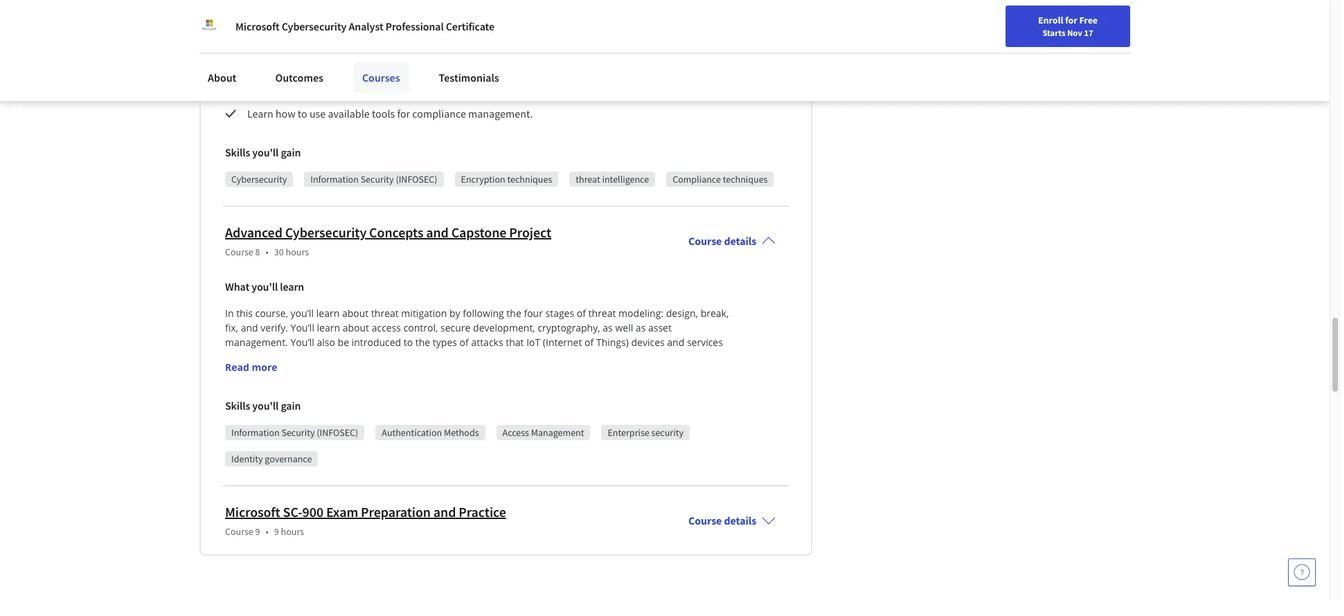 Task type: locate. For each thing, give the bounding box(es) containing it.
1 vertical spatial skills
[[225, 399, 250, 413]]

0 vertical spatial details
[[724, 234, 757, 248]]

what up this
[[225, 280, 250, 294]]

1 gain from the top
[[281, 145, 301, 159]]

microsoft inside microsoft sc-900 exam preparation and practice course 9 • 9 hours
[[225, 504, 280, 521]]

0 horizontal spatial management.
[[225, 336, 288, 349]]

1 vertical spatial management.
[[225, 336, 288, 349]]

what
[[225, 18, 250, 32], [225, 280, 250, 294]]

0 vertical spatial skills you'll gain
[[225, 145, 301, 159]]

management,
[[381, 46, 445, 60]]

and right formation,
[[696, 46, 713, 60]]

1 details from the top
[[724, 234, 757, 248]]

and left practice
[[434, 504, 456, 521]]

1 learn from the top
[[247, 46, 273, 60]]

microsoft for sc-
[[225, 504, 280, 521]]

2 • from the top
[[266, 526, 269, 538]]

2 what you'll learn from the top
[[225, 280, 304, 294]]

• inside microsoft sc-900 exam preparation and practice course 9 • 9 hours
[[266, 526, 269, 538]]

1 vertical spatial skills you'll gain
[[225, 399, 301, 413]]

hours down sc-
[[281, 526, 304, 538]]

for up the 'nov'
[[1066, 14, 1078, 26]]

techniques for compliance techniques
[[723, 173, 768, 186]]

1 course details from the top
[[689, 234, 757, 248]]

break,
[[701, 307, 729, 320]]

2 vertical spatial information
[[231, 427, 280, 439]]

1 horizontal spatial compliance
[[484, 84, 538, 98]]

adoption
[[313, 84, 355, 98]]

1 • from the top
[[266, 246, 269, 258]]

learn up you'll
[[280, 280, 304, 294]]

0 vertical spatial security
[[361, 173, 394, 186]]

about inside learn about data and record management, information security, standards and policy formation, and implementation.
[[276, 46, 303, 60]]

for right tools
[[397, 107, 410, 121]]

0 vertical spatial compliance
[[484, 84, 538, 98]]

cybersecurity for advanced
[[285, 224, 367, 241]]

1 vertical spatial information security (infosec)
[[231, 427, 359, 439]]

2 course details button from the top
[[678, 495, 787, 547]]

0 vertical spatial the
[[507, 307, 522, 320]]

threat left intelligence
[[576, 173, 601, 186]]

0 vertical spatial course details
[[689, 234, 757, 248]]

information up the testimonials link
[[447, 46, 503, 60]]

2 skills you'll gain from the top
[[225, 399, 301, 413]]

2 details from the top
[[724, 514, 757, 528]]

to
[[298, 107, 307, 121], [404, 336, 413, 349]]

0 horizontal spatial the
[[416, 336, 430, 349]]

information up identity
[[231, 427, 280, 439]]

management. down verify.
[[225, 336, 288, 349]]

be
[[338, 336, 349, 349]]

information inside learn about data and record management, information security, standards and policy formation, and implementation.
[[447, 46, 503, 60]]

use
[[310, 107, 326, 121]]

1 vertical spatial to
[[404, 336, 413, 349]]

you'll down you'll
[[291, 321, 315, 335]]

1 vertical spatial •
[[266, 526, 269, 538]]

2 learn from the top
[[247, 107, 273, 121]]

1 vertical spatial the
[[416, 336, 430, 349]]

course details
[[689, 234, 757, 248], [689, 514, 757, 528]]

starts
[[1043, 27, 1066, 38]]

you'll for explore
[[252, 18, 278, 32]]

1 horizontal spatial techniques
[[723, 173, 768, 186]]

course
[[689, 234, 722, 248], [225, 246, 253, 258], [689, 514, 722, 528], [225, 526, 253, 538]]

four
[[524, 307, 543, 320]]

course details button for advanced cybersecurity concepts and capstone project
[[678, 215, 787, 267]]

techniques right compliance
[[723, 173, 768, 186]]

1 skills from the top
[[225, 145, 250, 159]]

you'll up implementation.
[[252, 18, 278, 32]]

0 vertical spatial you'll
[[291, 321, 315, 335]]

as down modeling:
[[636, 321, 646, 335]]

face.
[[225, 351, 247, 364]]

hours right 30
[[286, 246, 309, 258]]

information
[[447, 46, 503, 60], [311, 173, 359, 186], [231, 427, 280, 439]]

and right concepts
[[426, 224, 449, 241]]

information security (infosec) up advanced cybersecurity concepts and capstone project link
[[311, 173, 438, 186]]

2 vertical spatial cybersecurity
[[285, 224, 367, 241]]

how
[[276, 107, 296, 121]]

0 vertical spatial what
[[225, 18, 250, 32]]

None search field
[[198, 9, 530, 36]]

skills you'll gain down more
[[225, 399, 301, 413]]

threat
[[576, 173, 601, 186], [371, 307, 399, 320], [589, 307, 616, 320]]

0 horizontal spatial for
[[397, 107, 410, 121]]

0 horizontal spatial information
[[231, 427, 280, 439]]

1 course details button from the top
[[678, 215, 787, 267]]

explore
[[247, 84, 282, 98]]

available
[[328, 107, 370, 121]]

read
[[225, 361, 249, 374]]

2 vertical spatial about
[[343, 321, 369, 335]]

0 vertical spatial cybersecurity
[[282, 19, 347, 33]]

professional
[[386, 19, 444, 33]]

that
[[506, 336, 524, 349]]

2 course details from the top
[[689, 514, 757, 528]]

courses
[[362, 71, 400, 85]]

1 horizontal spatial 9
[[274, 526, 279, 538]]

1 horizontal spatial management.
[[468, 107, 533, 121]]

1 vertical spatial compliance
[[413, 107, 466, 121]]

gain
[[281, 145, 301, 159], [281, 399, 301, 413]]

for
[[1066, 14, 1078, 26], [397, 107, 410, 121]]

0 vertical spatial (infosec)
[[396, 173, 438, 186]]

microsoft left sc-
[[225, 504, 280, 521]]

microsoft image
[[200, 17, 219, 36]]

cybersecurity
[[282, 19, 347, 33], [231, 173, 287, 186], [285, 224, 367, 241]]

9
[[255, 526, 260, 538], [274, 526, 279, 538]]

course inside advanced cybersecurity concepts and capstone project course 8 • 30 hours
[[225, 246, 253, 258]]

intelligence
[[603, 173, 649, 186]]

0 horizontal spatial compliance
[[413, 107, 466, 121]]

the up development,
[[507, 307, 522, 320]]

1 vertical spatial course details
[[689, 514, 757, 528]]

8
[[255, 246, 260, 258]]

what you'll learn up implementation.
[[225, 18, 304, 32]]

to inside in this course, you'll learn about threat mitigation by following the four stages of threat modeling: design, break, fix, and verify. you'll learn about access control, secure development, cryptography, as well as asset management. you'll also be introduced to the types of attacks that iot (internet of things) devices and services face. read more
[[404, 336, 413, 349]]

1 vertical spatial gain
[[281, 399, 301, 413]]

1 vertical spatial course details button
[[678, 495, 787, 547]]

skills you'll gain
[[225, 145, 301, 159], [225, 399, 301, 413]]

0 vertical spatial for
[[1066, 14, 1078, 26]]

1 horizontal spatial to
[[404, 336, 413, 349]]

compliance down explore cloud adoption frameworks and regulatory compliance frameworks.
[[413, 107, 466, 121]]

2 skills from the top
[[225, 399, 250, 413]]

0 horizontal spatial as
[[603, 321, 613, 335]]

1 techniques from the left
[[508, 173, 552, 186]]

0 vertical spatial about
[[276, 46, 303, 60]]

0 vertical spatial hours
[[286, 246, 309, 258]]

0 horizontal spatial 9
[[255, 526, 260, 538]]

0 vertical spatial skills
[[225, 145, 250, 159]]

gain down how
[[281, 145, 301, 159]]

learn down the explore
[[247, 107, 273, 121]]

techniques for encryption techniques
[[508, 173, 552, 186]]

1 vertical spatial what you'll learn
[[225, 280, 304, 294]]

2 you'll from the top
[[291, 336, 314, 349]]

1 vertical spatial hours
[[281, 526, 304, 538]]

0 horizontal spatial to
[[298, 107, 307, 121]]

what you'll learn up course,
[[225, 280, 304, 294]]

encryption techniques
[[461, 173, 552, 186]]

testimonials link
[[431, 62, 508, 93]]

techniques right encryption
[[508, 173, 552, 186]]

help center image
[[1294, 565, 1311, 581]]

cybersecurity inside advanced cybersecurity concepts and capstone project course 8 • 30 hours
[[285, 224, 367, 241]]

information security (infosec) up governance
[[231, 427, 359, 439]]

career
[[1006, 16, 1033, 28]]

course details button for microsoft sc-900 exam preparation and practice
[[678, 495, 787, 547]]

1 vertical spatial cybersecurity
[[231, 173, 287, 186]]

outcomes link
[[267, 62, 332, 93]]

you'll for authentication
[[252, 399, 279, 413]]

0 horizontal spatial techniques
[[508, 173, 552, 186]]

you'll left also
[[291, 336, 314, 349]]

management. inside in this course, you'll learn about threat mitigation by following the four stages of threat modeling: design, break, fix, and verify. you'll learn about access control, secure development, cryptography, as well as asset management. you'll also be introduced to the types of attacks that iot (internet of things) devices and services face. read more
[[225, 336, 288, 349]]

security up governance
[[282, 427, 315, 439]]

record
[[348, 46, 378, 60]]

2 gain from the top
[[281, 399, 301, 413]]

what you'll learn
[[225, 18, 304, 32], [225, 280, 304, 294]]

1 vertical spatial learn
[[247, 107, 273, 121]]

management. down testimonials on the top left of page
[[468, 107, 533, 121]]

capstone
[[452, 224, 507, 241]]

what right microsoft icon
[[225, 18, 250, 32]]

course details button
[[678, 215, 787, 267], [678, 495, 787, 547]]

the down the control,
[[416, 336, 430, 349]]

about link
[[200, 62, 245, 93]]

1 vertical spatial microsoft
[[225, 504, 280, 521]]

learn up implementation.
[[247, 46, 273, 60]]

1 what you'll learn from the top
[[225, 18, 304, 32]]

as up things)
[[603, 321, 613, 335]]

•
[[266, 246, 269, 258], [266, 526, 269, 538]]

security,
[[505, 46, 544, 60]]

0 horizontal spatial (infosec)
[[317, 427, 359, 439]]

0 vertical spatial management.
[[468, 107, 533, 121]]

1 vertical spatial what
[[225, 280, 250, 294]]

threat up well
[[589, 307, 616, 320]]

the
[[507, 307, 522, 320], [416, 336, 430, 349]]

and right data
[[328, 46, 346, 60]]

and
[[328, 46, 346, 60], [594, 46, 612, 60], [696, 46, 713, 60], [414, 84, 432, 98], [426, 224, 449, 241], [241, 321, 258, 335], [668, 336, 685, 349], [434, 504, 456, 521]]

and inside microsoft sc-900 exam preparation and practice course 9 • 9 hours
[[434, 504, 456, 521]]

0 vertical spatial learn
[[247, 46, 273, 60]]

microsoft for cybersecurity
[[236, 19, 280, 33]]

authentication
[[382, 427, 442, 439]]

mitigation
[[401, 307, 447, 320]]

1 skills you'll gain from the top
[[225, 145, 301, 159]]

skills down the explore
[[225, 145, 250, 159]]

1 what from the top
[[225, 18, 250, 32]]

microsoft
[[236, 19, 280, 33], [225, 504, 280, 521]]

access
[[372, 321, 401, 335]]

2 as from the left
[[636, 321, 646, 335]]

microsoft sc-900 exam preparation and practice link
[[225, 504, 506, 521]]

1 horizontal spatial the
[[507, 307, 522, 320]]

2 horizontal spatial information
[[447, 46, 503, 60]]

0 vertical spatial microsoft
[[236, 19, 280, 33]]

courses link
[[354, 62, 409, 93]]

skills down "read"
[[225, 399, 250, 413]]

and down this
[[241, 321, 258, 335]]

learn inside learn about data and record management, information security, standards and policy formation, and implementation.
[[247, 46, 273, 60]]

compliance down security,
[[484, 84, 538, 98]]

2 what from the top
[[225, 280, 250, 294]]

you'll down how
[[252, 145, 279, 159]]

security
[[361, 173, 394, 186], [282, 427, 315, 439]]

course,
[[255, 307, 288, 320]]

0 vertical spatial information
[[447, 46, 503, 60]]

skills for cybersecurity
[[225, 145, 250, 159]]

to left 'use'
[[298, 107, 307, 121]]

1 vertical spatial you'll
[[291, 336, 314, 349]]

control,
[[404, 321, 438, 335]]

microsoft right microsoft icon
[[236, 19, 280, 33]]

1 horizontal spatial for
[[1066, 14, 1078, 26]]

skills you'll gain down how
[[225, 145, 301, 159]]

learn about data and record management, information security, standards and policy formation, and implementation.
[[247, 46, 716, 76]]

information down available
[[311, 173, 359, 186]]

2 techniques from the left
[[723, 173, 768, 186]]

frameworks
[[357, 84, 412, 98]]

as
[[603, 321, 613, 335], [636, 321, 646, 335]]

to down the control,
[[404, 336, 413, 349]]

and inside advanced cybersecurity concepts and capstone project course 8 • 30 hours
[[426, 224, 449, 241]]

0 vertical spatial what you'll learn
[[225, 18, 304, 32]]

you'll down more
[[252, 399, 279, 413]]

learn
[[280, 18, 304, 32], [280, 280, 304, 294], [317, 307, 340, 320], [317, 321, 340, 335]]

learn
[[247, 46, 273, 60], [247, 107, 273, 121]]

security up advanced cybersecurity concepts and capstone project link
[[361, 173, 394, 186]]

0 vertical spatial course details button
[[678, 215, 787, 267]]

1 vertical spatial details
[[724, 514, 757, 528]]

and left regulatory
[[414, 84, 432, 98]]

0 vertical spatial •
[[266, 246, 269, 258]]

about
[[276, 46, 303, 60], [342, 307, 369, 320], [343, 321, 369, 335]]

following
[[463, 307, 504, 320]]

find your new career
[[946, 16, 1033, 28]]

0 vertical spatial gain
[[281, 145, 301, 159]]

your
[[966, 16, 984, 28]]

advanced cybersecurity concepts and capstone project course 8 • 30 hours
[[225, 224, 552, 258]]

learn right you'll
[[317, 307, 340, 320]]

1 horizontal spatial (infosec)
[[396, 173, 438, 186]]

secure
[[441, 321, 471, 335]]

gain up governance
[[281, 399, 301, 413]]

1 vertical spatial security
[[282, 427, 315, 439]]

1 horizontal spatial information
[[311, 173, 359, 186]]

1 horizontal spatial as
[[636, 321, 646, 335]]

explore cloud adoption frameworks and regulatory compliance frameworks.
[[247, 84, 598, 98]]



Task type: describe. For each thing, give the bounding box(es) containing it.
verify.
[[261, 321, 288, 335]]

attacks
[[472, 336, 503, 349]]

what you'll learn for cybersecurity
[[225, 18, 304, 32]]

you'll up course,
[[252, 280, 278, 294]]

in
[[225, 307, 234, 320]]

certificate
[[446, 19, 495, 33]]

english button
[[1040, 0, 1123, 45]]

access
[[503, 427, 529, 439]]

compliance
[[673, 173, 721, 186]]

development,
[[473, 321, 536, 335]]

threat intelligence
[[576, 173, 649, 186]]

1 vertical spatial (infosec)
[[317, 427, 359, 439]]

analyst
[[349, 19, 384, 33]]

course inside microsoft sc-900 exam preparation and practice course 9 • 9 hours
[[225, 526, 253, 538]]

stages
[[546, 307, 575, 320]]

cybersecurity for microsoft
[[282, 19, 347, 33]]

introduced
[[352, 336, 401, 349]]

implementation.
[[247, 62, 325, 76]]

new
[[986, 16, 1004, 28]]

modeling:
[[619, 307, 664, 320]]

learn up also
[[317, 321, 340, 335]]

authentication methods
[[382, 427, 479, 439]]

governance
[[265, 453, 312, 466]]

30
[[274, 246, 284, 258]]

exam
[[326, 504, 358, 521]]

more
[[252, 361, 278, 374]]

details for advanced cybersecurity concepts and capstone project
[[724, 234, 757, 248]]

17
[[1085, 27, 1094, 38]]

testimonials
[[439, 71, 499, 85]]

methods
[[444, 427, 479, 439]]

1 vertical spatial about
[[342, 307, 369, 320]]

cloud
[[284, 84, 310, 98]]

enroll
[[1039, 14, 1064, 26]]

nov
[[1068, 27, 1083, 38]]

also
[[317, 336, 335, 349]]

fix,
[[225, 321, 238, 335]]

design,
[[666, 307, 699, 320]]

hours inside microsoft sc-900 exam preparation and practice course 9 • 9 hours
[[281, 526, 304, 538]]

things)
[[597, 336, 629, 349]]

security
[[652, 427, 684, 439]]

skills for information security (infosec)
[[225, 399, 250, 413]]

practice
[[459, 504, 506, 521]]

this
[[236, 307, 253, 320]]

preparation
[[361, 504, 431, 521]]

1 horizontal spatial security
[[361, 173, 394, 186]]

details for microsoft sc-900 exam preparation and practice
[[724, 514, 757, 528]]

for inside enroll for free starts nov 17
[[1066, 14, 1078, 26]]

sc-
[[283, 504, 303, 521]]

you'll for information
[[252, 145, 279, 159]]

gain for information security (infosec)
[[281, 399, 301, 413]]

1 as from the left
[[603, 321, 613, 335]]

1 you'll from the top
[[291, 321, 315, 335]]

of left things)
[[585, 336, 594, 349]]

devices
[[632, 336, 665, 349]]

what for cybersecurity
[[225, 18, 250, 32]]

1 9 from the left
[[255, 526, 260, 538]]

iot
[[527, 336, 541, 349]]

concepts
[[369, 224, 424, 241]]

1 vertical spatial information
[[311, 173, 359, 186]]

standards
[[546, 46, 592, 60]]

project
[[510, 224, 552, 241]]

free
[[1080, 14, 1098, 26]]

course details for advanced cybersecurity concepts and capstone project
[[689, 234, 757, 248]]

0 horizontal spatial security
[[282, 427, 315, 439]]

read more button
[[225, 360, 278, 375]]

asset
[[649, 321, 672, 335]]

policy
[[614, 46, 642, 60]]

access management
[[503, 427, 584, 439]]

microsoft sc-900 exam preparation and practice course 9 • 9 hours
[[225, 504, 506, 538]]

data
[[305, 46, 326, 60]]

regulatory
[[434, 84, 482, 98]]

about
[[208, 71, 237, 85]]

gain for cybersecurity
[[281, 145, 301, 159]]

skills you'll gain for cybersecurity
[[225, 145, 301, 159]]

0 vertical spatial information security (infosec)
[[311, 173, 438, 186]]

learn for learn how to use available tools for compliance management.
[[247, 107, 273, 121]]

of down secure
[[460, 336, 469, 349]]

of up 'cryptography,' on the left bottom of the page
[[577, 307, 586, 320]]

threat up access
[[371, 307, 399, 320]]

advanced
[[225, 224, 283, 241]]

0 vertical spatial to
[[298, 107, 307, 121]]

hours inside advanced cybersecurity concepts and capstone project course 8 • 30 hours
[[286, 246, 309, 258]]

what for information security (infosec)
[[225, 280, 250, 294]]

what you'll learn for information security (infosec)
[[225, 280, 304, 294]]

microsoft cybersecurity analyst professional certificate
[[236, 19, 495, 33]]

900
[[303, 504, 324, 521]]

show notifications image
[[1143, 17, 1160, 34]]

services
[[687, 336, 723, 349]]

encryption
[[461, 173, 506, 186]]

advanced cybersecurity concepts and capstone project link
[[225, 224, 552, 241]]

and down asset
[[668, 336, 685, 349]]

cryptography,
[[538, 321, 601, 335]]

learn for learn about data and record management, information security, standards and policy formation, and implementation.
[[247, 46, 273, 60]]

skills you'll gain for information security (infosec)
[[225, 399, 301, 413]]

well
[[616, 321, 634, 335]]

(internet
[[543, 336, 582, 349]]

1 vertical spatial for
[[397, 107, 410, 121]]

you'll
[[291, 307, 314, 320]]

tools
[[372, 107, 395, 121]]

formation,
[[644, 46, 693, 60]]

course details for microsoft sc-900 exam preparation and practice
[[689, 514, 757, 528]]

learn up implementation.
[[280, 18, 304, 32]]

in this course, you'll learn about threat mitigation by following the four stages of threat modeling: design, break, fix, and verify. you'll learn about access control, secure development, cryptography, as well as asset management. you'll also be introduced to the types of attacks that iot (internet of things) devices and services face. read more
[[225, 307, 732, 374]]

• inside advanced cybersecurity concepts and capstone project course 8 • 30 hours
[[266, 246, 269, 258]]

learn how to use available tools for compliance management.
[[247, 107, 533, 121]]

english
[[1065, 16, 1098, 29]]

frameworks.
[[540, 84, 598, 98]]

by
[[450, 307, 461, 320]]

enterprise
[[608, 427, 650, 439]]

compliance techniques
[[673, 173, 768, 186]]

identity governance
[[231, 453, 312, 466]]

and left policy
[[594, 46, 612, 60]]

2 9 from the left
[[274, 526, 279, 538]]



Task type: vqa. For each thing, say whether or not it's contained in the screenshot.
data
yes



